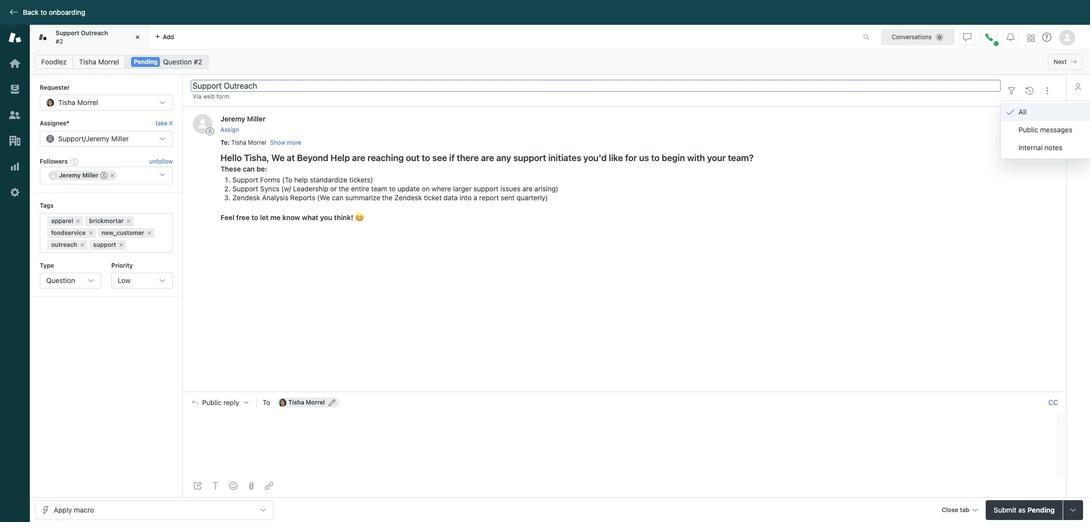 Task type: describe. For each thing, give the bounding box(es) containing it.
think!
[[334, 214, 353, 222]]

user is an agent image
[[101, 172, 107, 179]]

organizations image
[[8, 135, 21, 148]]

close tab button
[[937, 501, 982, 522]]

miller for jeremy miller
[[82, 172, 99, 179]]

hello tisha, we at beyond help are reaching out to see if there are any support initiates you'd like for us to begin with your team? these can be: support forms (to help standardize tickets) support syncs (w/ leadership or the entire team to update on where larger support issues are arising) zendesk analysis reports (we can summarize the zendesk ticket data into a report sent quarterly)
[[221, 153, 754, 202]]

1 horizontal spatial are
[[481, 153, 494, 163]]

additional actions image
[[996, 116, 1004, 124]]

tickets)
[[349, 176, 373, 184]]

2 horizontal spatial support
[[513, 153, 546, 163]]

on
[[422, 185, 430, 193]]

close image
[[133, 32, 143, 42]]

close
[[942, 507, 958, 514]]

moretisha@foodlez.com image
[[279, 399, 286, 407]]

we
[[271, 153, 285, 163]]

remove image right user is an agent icon
[[109, 173, 115, 179]]

ticket actions image
[[1043, 87, 1051, 95]]

more
[[287, 139, 301, 147]]

reports
[[290, 194, 315, 202]]

tab
[[960, 507, 970, 514]]

report
[[479, 194, 499, 202]]

see
[[432, 153, 447, 163]]

quarterly)
[[517, 194, 548, 202]]

update
[[397, 185, 420, 193]]

back to onboarding
[[23, 8, 85, 16]]

Subject field
[[191, 80, 1001, 92]]

morrel inside secondary element
[[98, 58, 119, 66]]

messages
[[1040, 126, 1073, 134]]

leadership
[[293, 185, 328, 193]]

admin image
[[8, 186, 21, 199]]

public reply
[[202, 399, 239, 407]]

take it
[[156, 120, 173, 127]]

help
[[331, 153, 350, 163]]

close tab
[[942, 507, 970, 514]]

jeremy for jeremy miller
[[59, 172, 81, 179]]

conversations button
[[881, 29, 955, 45]]

sent
[[501, 194, 515, 202]]

internal notes
[[1019, 144, 1063, 152]]

requester element
[[40, 95, 173, 111]]

apply
[[54, 506, 72, 515]]

edit user image
[[329, 400, 336, 407]]

2 horizontal spatial are
[[522, 185, 533, 193]]

initiates
[[548, 153, 581, 163]]

notes
[[1045, 144, 1063, 152]]

0 horizontal spatial the
[[339, 185, 349, 193]]

apparel
[[51, 217, 73, 225]]

free
[[236, 214, 250, 222]]

tabs tab list
[[30, 25, 853, 50]]

take
[[156, 120, 168, 127]]

there
[[457, 153, 479, 163]]

:
[[228, 139, 230, 146]]

miller inside assignee* element
[[111, 134, 129, 143]]

analysis
[[262, 194, 288, 202]]

as
[[1018, 506, 1026, 515]]

views image
[[8, 83, 21, 96]]

remove image for support
[[118, 242, 124, 248]]

remove image for outreach
[[79, 242, 85, 248]]

Public reply composer text field
[[188, 414, 1054, 435]]

you
[[320, 214, 332, 222]]

what
[[302, 214, 318, 222]]

assignee* element
[[40, 131, 173, 147]]

add attachment image
[[247, 483, 255, 491]]

for
[[625, 153, 637, 163]]

08:26
[[1040, 116, 1056, 123]]

public reply button
[[183, 393, 256, 414]]

to left let
[[251, 214, 258, 222]]

a
[[474, 194, 477, 202]]

back to onboarding link
[[0, 8, 90, 17]]

help
[[294, 176, 308, 184]]

out
[[406, 153, 420, 163]]

assign button
[[221, 126, 239, 134]]

jeremy inside assignee* element
[[86, 134, 109, 143]]

outreach
[[81, 29, 108, 37]]

add button
[[149, 25, 180, 49]]

jeremy miller link
[[221, 115, 266, 123]]

to right back
[[41, 8, 47, 16]]

tab containing support outreach
[[30, 25, 149, 50]]

to right us
[[651, 153, 660, 163]]

syncs
[[260, 185, 280, 193]]

remove image for brickmortar
[[126, 218, 132, 224]]

avatar image
[[193, 114, 213, 134]]

add
[[163, 33, 174, 40]]

get help image
[[1042, 33, 1051, 42]]

conversations
[[892, 33, 932, 40]]

or
[[330, 185, 337, 193]]

1 zendesk from the left
[[232, 194, 260, 202]]

cc button
[[1048, 399, 1058, 408]]

draft mode image
[[194, 483, 202, 491]]

0 horizontal spatial support
[[93, 241, 116, 249]]

morrel inside requester element
[[77, 99, 98, 107]]

1 vertical spatial the
[[382, 194, 393, 202]]

format text image
[[212, 483, 220, 491]]

reporting image
[[8, 160, 21, 173]]

followers element
[[40, 167, 173, 185]]

it
[[169, 120, 173, 127]]

reply
[[223, 399, 239, 407]]

all menu item
[[1001, 103, 1090, 121]]

displays possible ticket submission types image
[[1069, 507, 1077, 515]]

tisha inside to : tisha morrel show more
[[231, 139, 246, 146]]

reaching
[[367, 153, 404, 163]]

tisha morrel link
[[73, 55, 125, 69]]

tisha morrel for requester
[[58, 99, 98, 107]]

tisha inside secondary element
[[79, 58, 96, 66]]

to : tisha morrel show more
[[221, 139, 301, 147]]

to right out
[[422, 153, 430, 163]]

1 horizontal spatial can
[[332, 194, 343, 202]]

data
[[444, 194, 458, 202]]

secondary element
[[30, 52, 1090, 72]]

unfollow button
[[149, 157, 173, 166]]

hide composer image
[[621, 388, 629, 396]]

onboarding
[[49, 8, 85, 16]]

button displays agent's chat status as invisible. image
[[964, 33, 971, 41]]

question button
[[40, 273, 101, 289]]

question for question #2
[[163, 58, 192, 66]]

customer context image
[[1074, 83, 1082, 91]]

standardize
[[310, 176, 347, 184]]

these
[[221, 165, 241, 173]]

thursday 08:26
[[1012, 116, 1056, 123]]

next button
[[1048, 54, 1083, 70]]

low button
[[111, 273, 173, 289]]

feel
[[221, 214, 234, 222]]



Task type: locate. For each thing, give the bounding box(es) containing it.
0 vertical spatial question
[[163, 58, 192, 66]]

support inside support outreach #2
[[56, 29, 79, 37]]

question #2
[[163, 58, 202, 66]]

0 horizontal spatial to
[[221, 139, 228, 146]]

zendesk products image
[[1028, 35, 1035, 41]]

1 vertical spatial to
[[263, 399, 270, 407]]

at
[[287, 153, 295, 163]]

internal notes menu item
[[1001, 139, 1090, 157]]

question down type
[[46, 277, 75, 285]]

issues
[[500, 185, 521, 193]]

begin
[[662, 153, 685, 163]]

tisha morrel
[[79, 58, 119, 66], [58, 99, 98, 107], [288, 399, 325, 407]]

remove image down new_customer
[[118, 242, 124, 248]]

question inside secondary element
[[163, 58, 192, 66]]

zendesk up free
[[232, 194, 260, 202]]

zendesk
[[232, 194, 260, 202], [394, 194, 422, 202]]

0 vertical spatial tisha morrel
[[79, 58, 119, 66]]

1 horizontal spatial #2
[[194, 58, 202, 66]]

0 horizontal spatial question
[[46, 277, 75, 285]]

filter image
[[1008, 87, 1016, 95]]

0 horizontal spatial remove image
[[118, 242, 124, 248]]

2 horizontal spatial miller
[[247, 115, 266, 123]]

0 vertical spatial to
[[221, 139, 228, 146]]

1 vertical spatial miller
[[111, 134, 129, 143]]

question
[[163, 58, 192, 66], [46, 277, 75, 285]]

1 horizontal spatial jeremy
[[86, 134, 109, 143]]

support down these
[[232, 176, 258, 184]]

to inside to : tisha morrel show more
[[221, 139, 228, 146]]

jeremy inside jeremy miller option
[[59, 172, 81, 179]]

1 vertical spatial question
[[46, 277, 75, 285]]

2 vertical spatial tisha morrel
[[288, 399, 325, 407]]

add link (cmd k) image
[[265, 483, 273, 491]]

remove image up new_customer
[[126, 218, 132, 224]]

menu
[[1000, 101, 1090, 159]]

support left syncs
[[232, 185, 258, 193]]

2 zendesk from the left
[[394, 194, 422, 202]]

show
[[270, 139, 285, 147]]

0 horizontal spatial are
[[352, 153, 365, 163]]

😁️
[[355, 214, 364, 222]]

support outreach #2
[[56, 29, 108, 45]]

remove image
[[146, 230, 152, 236], [118, 242, 124, 248]]

Thursday 08:26 text field
[[1012, 116, 1056, 123]]

web
[[203, 93, 215, 100]]

pending right as on the right bottom
[[1028, 506, 1055, 515]]

miller up to : tisha morrel show more
[[247, 115, 266, 123]]

pending down close image
[[134, 58, 158, 66]]

team
[[371, 185, 387, 193]]

to
[[221, 139, 228, 146], [263, 399, 270, 407]]

via web form
[[193, 93, 229, 100]]

jeremy down requester element
[[86, 134, 109, 143]]

tisha morrel right moretisha@foodlez.com image
[[288, 399, 325, 407]]

jeremy for jeremy miller assign
[[221, 115, 245, 123]]

foodlez link
[[35, 55, 73, 69]]

are right help
[[352, 153, 365, 163]]

next
[[1054, 58, 1067, 66]]

via
[[193, 93, 201, 100]]

apps image
[[1074, 127, 1082, 135]]

jeremy miller option
[[48, 171, 117, 181]]

zendesk image
[[0, 522, 30, 523]]

support down new_customer
[[93, 241, 116, 249]]

2 vertical spatial jeremy
[[59, 172, 81, 179]]

larger
[[453, 185, 472, 193]]

public messages menu item
[[1001, 121, 1090, 139]]

the down team
[[382, 194, 393, 202]]

public for public messages
[[1019, 126, 1038, 134]]

1 vertical spatial support
[[474, 185, 499, 193]]

brickmortar
[[89, 217, 124, 225]]

0 horizontal spatial jeremy
[[59, 172, 81, 179]]

zendesk down update
[[394, 194, 422, 202]]

1 horizontal spatial pending
[[1028, 506, 1055, 515]]

/
[[84, 134, 86, 143]]

us
[[639, 153, 649, 163]]

0 vertical spatial #2
[[56, 37, 63, 45]]

public left reply at the left
[[202, 399, 222, 407]]

tisha
[[79, 58, 96, 66], [58, 99, 75, 107], [231, 139, 246, 146], [288, 399, 304, 407]]

1 horizontal spatial to
[[263, 399, 270, 407]]

submit as pending
[[994, 506, 1055, 515]]

remove image for apparel
[[75, 218, 81, 224]]

0 vertical spatial support
[[513, 153, 546, 163]]

let
[[260, 214, 269, 222]]

1 vertical spatial remove image
[[118, 242, 124, 248]]

1 horizontal spatial remove image
[[146, 230, 152, 236]]

jeremy
[[221, 115, 245, 123], [86, 134, 109, 143], [59, 172, 81, 179]]

2 horizontal spatial jeremy
[[221, 115, 245, 123]]

support down assignee*
[[58, 134, 84, 143]]

the
[[339, 185, 349, 193], [382, 194, 393, 202]]

remove image right new_customer
[[146, 230, 152, 236]]

morrel up tisha,
[[248, 139, 266, 146]]

type
[[40, 262, 54, 269]]

foodservice
[[51, 229, 86, 237]]

public inside dropdown button
[[202, 399, 222, 407]]

new_customer
[[102, 229, 144, 237]]

priority
[[111, 262, 133, 269]]

zendesk support image
[[8, 31, 21, 44]]

remove image
[[109, 173, 115, 179], [75, 218, 81, 224], [126, 218, 132, 224], [88, 230, 94, 236], [79, 242, 85, 248]]

requester
[[40, 84, 70, 91]]

miller for jeremy miller assign
[[247, 115, 266, 123]]

question for question
[[46, 277, 75, 285]]

cc
[[1049, 399, 1058, 407]]

tisha morrel for to
[[288, 399, 325, 407]]

to right team
[[389, 185, 396, 193]]

#2 inside secondary element
[[194, 58, 202, 66]]

support up report
[[474, 185, 499, 193]]

support inside assignee* element
[[58, 134, 84, 143]]

0 horizontal spatial miller
[[82, 172, 99, 179]]

can down or
[[332, 194, 343, 202]]

forms
[[260, 176, 280, 184]]

2 vertical spatial miller
[[82, 172, 99, 179]]

to for to
[[263, 399, 270, 407]]

where
[[432, 185, 451, 193]]

events image
[[1026, 87, 1034, 95]]

support down onboarding at left
[[56, 29, 79, 37]]

1 vertical spatial public
[[202, 399, 222, 407]]

millerjeremy500@gmail.com image
[[49, 172, 57, 180]]

0 horizontal spatial #2
[[56, 37, 63, 45]]

tisha morrel inside requester element
[[58, 99, 98, 107]]

to
[[41, 8, 47, 16], [422, 153, 430, 163], [651, 153, 660, 163], [389, 185, 396, 193], [251, 214, 258, 222]]

#2 up via
[[194, 58, 202, 66]]

be:
[[257, 165, 267, 173]]

1 vertical spatial tisha morrel
[[58, 99, 98, 107]]

remove image for new_customer
[[146, 230, 152, 236]]

public for public reply
[[202, 399, 222, 407]]

tisha,
[[244, 153, 269, 163]]

0 horizontal spatial pending
[[134, 58, 158, 66]]

to for to : tisha morrel show more
[[221, 139, 228, 146]]

followers
[[40, 158, 68, 165]]

miller inside jeremy miller assign
[[247, 115, 266, 123]]

jeremy miller
[[59, 172, 99, 179]]

menu containing all
[[1000, 101, 1090, 159]]

customers image
[[8, 109, 21, 122]]

tisha morrel down outreach
[[79, 58, 119, 66]]

1 vertical spatial pending
[[1028, 506, 1055, 515]]

outreach
[[51, 241, 77, 249]]

support right any
[[513, 153, 546, 163]]

1 horizontal spatial support
[[474, 185, 499, 193]]

0 horizontal spatial public
[[202, 399, 222, 407]]

to left moretisha@foodlez.com image
[[263, 399, 270, 407]]

question down the 'add'
[[163, 58, 192, 66]]

question inside popup button
[[46, 277, 75, 285]]

summarize
[[345, 194, 380, 202]]

your
[[707, 153, 726, 163]]

miller left user is an agent icon
[[82, 172, 99, 179]]

morrel down outreach
[[98, 58, 119, 66]]

remove image up foodservice
[[75, 218, 81, 224]]

miller right /
[[111, 134, 129, 143]]

#2 inside support outreach #2
[[56, 37, 63, 45]]

(to
[[282, 176, 292, 184]]

remove image right outreach
[[79, 242, 85, 248]]

hello
[[221, 153, 242, 163]]

(w/
[[281, 185, 291, 193]]

(we
[[317, 194, 330, 202]]

form
[[216, 93, 229, 100]]

morrel up /
[[77, 99, 98, 107]]

are left any
[[481, 153, 494, 163]]

into
[[460, 194, 472, 202]]

1 vertical spatial #2
[[194, 58, 202, 66]]

#2 up foodlez
[[56, 37, 63, 45]]

0 vertical spatial jeremy
[[221, 115, 245, 123]]

are up the quarterly)
[[522, 185, 533, 193]]

public
[[1019, 126, 1038, 134], [202, 399, 222, 407]]

0 vertical spatial miller
[[247, 115, 266, 123]]

miller inside option
[[82, 172, 99, 179]]

get started image
[[8, 57, 21, 70]]

the right or
[[339, 185, 349, 193]]

remove image for foodservice
[[88, 230, 94, 236]]

tags
[[40, 202, 54, 210]]

1 horizontal spatial question
[[163, 58, 192, 66]]

support
[[56, 29, 79, 37], [58, 134, 84, 143], [232, 176, 258, 184], [232, 185, 258, 193]]

pending
[[134, 58, 158, 66], [1028, 506, 1055, 515]]

notifications image
[[1007, 33, 1015, 41]]

beyond
[[297, 153, 328, 163]]

1 vertical spatial can
[[332, 194, 343, 202]]

unfollow
[[149, 158, 173, 165]]

thursday
[[1012, 116, 1038, 123]]

with
[[687, 153, 705, 163]]

any
[[496, 153, 511, 163]]

tisha morrel inside secondary element
[[79, 58, 119, 66]]

1 horizontal spatial public
[[1019, 126, 1038, 134]]

apply macro
[[54, 506, 94, 515]]

1 horizontal spatial the
[[382, 194, 393, 202]]

can left be:
[[243, 165, 255, 173]]

public inside menu item
[[1019, 126, 1038, 134]]

pending inside secondary element
[[134, 58, 158, 66]]

insert emojis image
[[229, 483, 237, 491]]

#2
[[56, 37, 63, 45], [194, 58, 202, 66]]

ticket
[[424, 194, 442, 202]]

tab
[[30, 25, 149, 50]]

jeremy down info on adding followers image
[[59, 172, 81, 179]]

macro
[[74, 506, 94, 515]]

0 horizontal spatial zendesk
[[232, 194, 260, 202]]

tisha right moretisha@foodlez.com image
[[288, 399, 304, 407]]

tisha down "requester"
[[58, 99, 75, 107]]

public down thursday
[[1019, 126, 1038, 134]]

0 vertical spatial the
[[339, 185, 349, 193]]

miller
[[247, 115, 266, 123], [111, 134, 129, 143], [82, 172, 99, 179]]

entire
[[351, 185, 369, 193]]

info on adding followers image
[[71, 158, 79, 166]]

1 horizontal spatial zendesk
[[394, 194, 422, 202]]

tisha morrel down "requester"
[[58, 99, 98, 107]]

to down assign button
[[221, 139, 228, 146]]

jeremy up 'assign'
[[221, 115, 245, 123]]

tisha right :
[[231, 139, 246, 146]]

me
[[270, 214, 281, 222]]

main element
[[0, 25, 30, 523]]

2 vertical spatial support
[[93, 241, 116, 249]]

are
[[352, 153, 365, 163], [481, 153, 494, 163], [522, 185, 533, 193]]

morrel left edit user icon
[[306, 399, 325, 407]]

1 horizontal spatial miller
[[111, 134, 129, 143]]

arising)
[[534, 185, 558, 193]]

0 vertical spatial remove image
[[146, 230, 152, 236]]

take it button
[[156, 119, 173, 129]]

foodlez
[[41, 58, 67, 66]]

0 vertical spatial pending
[[134, 58, 158, 66]]

0 vertical spatial can
[[243, 165, 255, 173]]

1 vertical spatial jeremy
[[86, 134, 109, 143]]

tisha inside requester element
[[58, 99, 75, 107]]

morrel inside to : tisha morrel show more
[[248, 139, 266, 146]]

submit
[[994, 506, 1017, 515]]

if
[[449, 153, 455, 163]]

0 vertical spatial public
[[1019, 126, 1038, 134]]

tisha down support outreach #2
[[79, 58, 96, 66]]

jeremy inside jeremy miller assign
[[221, 115, 245, 123]]

remove image down brickmortar
[[88, 230, 94, 236]]

jeremy miller assign
[[221, 115, 266, 133]]

0 horizontal spatial can
[[243, 165, 255, 173]]

you'd
[[583, 153, 607, 163]]

can
[[243, 165, 255, 173], [332, 194, 343, 202]]



Task type: vqa. For each thing, say whether or not it's contained in the screenshot.
FILTER YOUR TICKET QUEUE button
no



